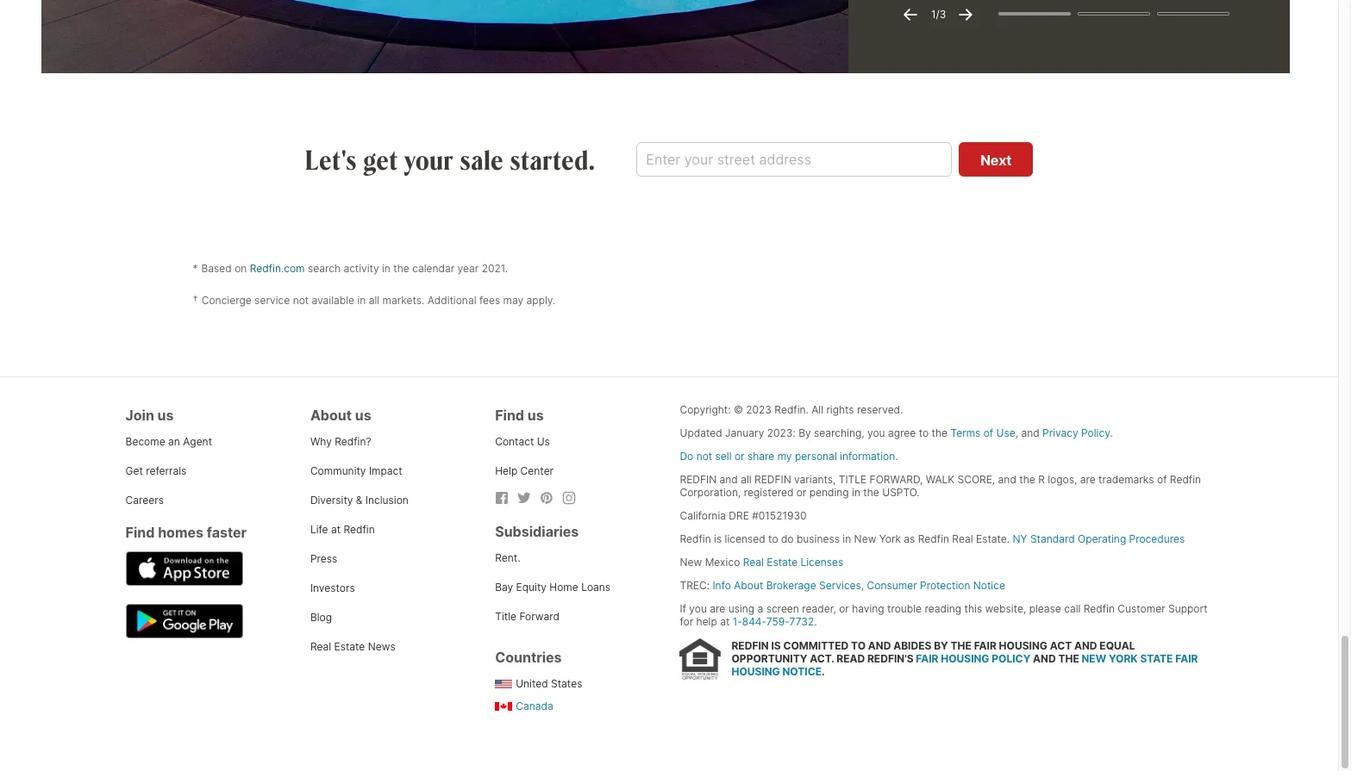 Task type: describe. For each thing, give the bounding box(es) containing it.
sell
[[716, 450, 732, 463]]

do not sell or share my personal information .
[[680, 450, 898, 463]]

agent
[[183, 435, 212, 448]]

in right activity on the left of the page
[[382, 262, 391, 275]]

center
[[521, 465, 554, 478]]

california dre #01521930
[[680, 510, 807, 522]]

concierge
[[202, 294, 252, 307]]

0 horizontal spatial at
[[331, 523, 341, 536]]

become an agent button
[[126, 435, 212, 448]]

find for find homes faster
[[126, 524, 155, 541]]

reading
[[925, 603, 962, 616]]

rent. button
[[495, 552, 521, 565]]

are inside redfin and all redfin variants, title forward, walk score, and the r logos, are trademarks of redfin corporation, registered or pending in the uspto.
[[1081, 473, 1096, 486]]

redfin for and
[[680, 473, 717, 486]]

0 vertical spatial about
[[310, 407, 352, 424]]

brokerage
[[767, 579, 817, 592]]

the inside the redfin is committed to and abides by the fair housing act and equal opportunity act. read redfin's
[[951, 640, 972, 653]]

r
[[1039, 473, 1045, 486]]

next
[[981, 152, 1012, 169]]

terms
[[951, 427, 981, 440]]

search
[[308, 262, 341, 275]]

redfin is committed to and abides by the fair housing act and equal opportunity act. read redfin's
[[732, 640, 1136, 666]]

title
[[839, 473, 867, 486]]

website,
[[985, 603, 1027, 616]]

us for about us
[[355, 407, 371, 424]]

community impact button
[[310, 465, 403, 478]]

ny
[[1013, 533, 1028, 546]]

support
[[1169, 603, 1208, 616]]

procedures
[[1130, 533, 1185, 546]]

life at redfin
[[310, 523, 375, 536]]

real estate licenses link
[[743, 556, 844, 569]]

life at redfin button
[[310, 523, 375, 536]]

0 vertical spatial estate
[[767, 556, 798, 569]]

trademarks
[[1099, 473, 1155, 486]]

/
[[936, 8, 940, 20]]

2 horizontal spatial and
[[1022, 427, 1040, 440]]

2023:
[[767, 427, 796, 440]]

agree
[[888, 427, 916, 440]]

real estate news button
[[310, 641, 396, 654]]

diversity & inclusion
[[310, 494, 409, 507]]

notice
[[783, 666, 822, 679]]

2 horizontal spatial and
[[1075, 640, 1098, 653]]

licenses
[[801, 556, 844, 569]]

forward
[[520, 610, 560, 623]]

investors
[[310, 582, 355, 595]]

759-
[[767, 616, 790, 629]]

in right business at the right
[[843, 533, 852, 546]]

0 vertical spatial all
[[369, 294, 380, 307]]

find for find us
[[495, 407, 524, 424]]

0 horizontal spatial estate
[[334, 641, 365, 654]]

about us
[[310, 407, 371, 424]]

2 vertical spatial real
[[310, 641, 331, 654]]

1 horizontal spatial real
[[743, 556, 764, 569]]

variants,
[[795, 473, 836, 486]]

having
[[852, 603, 885, 616]]

an
[[168, 435, 180, 448]]

year
[[458, 262, 479, 275]]

opportunity
[[732, 653, 808, 666]]

1 horizontal spatial new
[[854, 533, 877, 546]]

diversity & inclusion button
[[310, 494, 409, 507]]

contact us button
[[495, 435, 550, 448]]

activity
[[344, 262, 379, 275]]

why redfin? button
[[310, 435, 371, 448]]

get
[[126, 465, 143, 478]]

new mexico real estate licenses
[[680, 556, 844, 569]]

this
[[965, 603, 983, 616]]

redfin is licensed to do business in new york as redfin real estate. ny standard operating procedures
[[680, 533, 1185, 546]]

housing inside the 'new york state fair housing notice'
[[732, 666, 780, 679]]

using
[[729, 603, 755, 616]]

. up "trademarks"
[[1110, 427, 1113, 440]]

rent.
[[495, 552, 521, 565]]

community
[[310, 465, 366, 478]]

. down committed
[[822, 666, 825, 679]]

the up 'markets.'
[[394, 262, 410, 275]]

additional
[[428, 294, 477, 307]]

download the redfin app from the google play store image
[[126, 604, 243, 639]]

1 horizontal spatial and
[[1033, 653, 1056, 666]]

new york state fair housing notice link
[[732, 653, 1198, 679]]

diversity
[[310, 494, 353, 507]]

©
[[734, 403, 743, 416]]

united states
[[516, 678, 583, 691]]

operating
[[1078, 533, 1127, 546]]

all
[[812, 403, 824, 416]]

1 horizontal spatial the
[[1059, 653, 1080, 666]]

screen
[[767, 603, 799, 616]]

redfin down the &
[[344, 523, 375, 536]]

title
[[495, 610, 517, 623]]

1 horizontal spatial ,
[[1016, 427, 1019, 440]]

in inside redfin and all redfin variants, title forward, walk score, and the r logos, are trademarks of redfin corporation, registered or pending in the uspto.
[[852, 486, 861, 499]]

redfin facebook image
[[495, 491, 509, 505]]

find us
[[495, 407, 544, 424]]

trec:
[[680, 579, 710, 592]]

personal
[[795, 450, 837, 463]]

referrals
[[146, 465, 187, 478]]

dre
[[729, 510, 749, 522]]

title forward
[[495, 610, 560, 623]]

1 vertical spatial to
[[769, 533, 778, 546]]

Enter your street address search field
[[637, 142, 952, 177]]

business
[[797, 533, 840, 546]]

based
[[201, 262, 232, 275]]

to
[[851, 640, 866, 653]]

redfin left 'is' at the bottom of page
[[680, 533, 711, 546]]

let's
[[305, 142, 357, 177]]

1 horizontal spatial housing
[[941, 653, 990, 666]]

0 horizontal spatial ,
[[862, 579, 864, 592]]

homes
[[158, 524, 204, 541]]

pending
[[810, 486, 849, 499]]

markets.
[[383, 294, 425, 307]]

title forward button
[[495, 610, 560, 623]]

may
[[503, 294, 524, 307]]

0 horizontal spatial and
[[720, 473, 738, 486]]

get
[[363, 142, 398, 177]]

7732
[[790, 616, 814, 629]]

trouble
[[888, 603, 922, 616]]

844-
[[742, 616, 767, 629]]

calendar
[[412, 262, 455, 275]]

registered
[[744, 486, 794, 499]]

score,
[[958, 473, 996, 486]]

find homes faster
[[126, 524, 247, 541]]

policy
[[992, 653, 1031, 666]]

by
[[799, 427, 811, 440]]

us for find us
[[528, 407, 544, 424]]

logos,
[[1048, 473, 1078, 486]]

housing inside the redfin is committed to and abides by the fair housing act and equal opportunity act. read redfin's
[[999, 640, 1048, 653]]

1-
[[733, 616, 742, 629]]



Task type: locate. For each thing, give the bounding box(es) containing it.
1 horizontal spatial find
[[495, 407, 524, 424]]

redfin twitter image
[[518, 491, 531, 505]]

or right sell
[[735, 450, 745, 463]]

redfin down 844-
[[732, 640, 769, 653]]

redfin for is
[[732, 640, 769, 653]]

of left use
[[984, 427, 994, 440]]

you right if
[[689, 603, 707, 616]]

0 horizontal spatial or
[[735, 450, 745, 463]]

real estate news
[[310, 641, 396, 654]]

and right the to
[[868, 640, 891, 653]]

state
[[1141, 653, 1173, 666]]

0 horizontal spatial all
[[369, 294, 380, 307]]

. down updated january 2023: by searching, you agree to the terms of use , and privacy policy .
[[896, 450, 898, 463]]

new left york
[[854, 533, 877, 546]]

forward,
[[870, 473, 923, 486]]

life
[[310, 523, 328, 536]]

at left 1-
[[720, 616, 730, 629]]

impact
[[369, 465, 403, 478]]

us for join us
[[157, 407, 174, 424]]

do
[[781, 533, 794, 546]]

0 horizontal spatial and
[[868, 640, 891, 653]]

info
[[713, 579, 731, 592]]

, up having
[[862, 579, 864, 592]]

standard
[[1031, 533, 1075, 546]]

0 horizontal spatial real
[[310, 641, 331, 654]]

about up "why redfin?" button
[[310, 407, 352, 424]]

real left estate.
[[953, 533, 973, 546]]

fair inside the 'new york state fair housing notice'
[[1176, 653, 1198, 666]]

help
[[495, 465, 518, 478]]

or left pending
[[797, 486, 807, 499]]

all inside redfin and all redfin variants, title forward, walk score, and the r logos, are trademarks of redfin corporation, registered or pending in the uspto.
[[741, 473, 752, 486]]

equal housing opportunity image
[[680, 639, 722, 680]]

abides
[[894, 640, 932, 653]]

redfin
[[1170, 473, 1202, 486], [344, 523, 375, 536], [680, 533, 711, 546], [918, 533, 950, 546], [1084, 603, 1115, 616]]

0 vertical spatial not
[[293, 294, 309, 307]]

0 horizontal spatial new
[[680, 556, 702, 569]]

and right policy
[[1033, 653, 1056, 666]]

all left 'markets.'
[[369, 294, 380, 307]]

sale
[[460, 142, 504, 177]]

copyright:
[[680, 403, 731, 416]]

real down licensed
[[743, 556, 764, 569]]

canada
[[516, 700, 553, 713]]

bay equity home loans
[[495, 581, 611, 594]]

at inside if you are using a screen reader, or having trouble reading this website, please call redfin customer support for help at
[[720, 616, 730, 629]]

, left privacy
[[1016, 427, 1019, 440]]

do not sell or share my personal information link
[[680, 450, 896, 463]]

1 horizontal spatial not
[[697, 450, 713, 463]]

info about brokerage services link
[[713, 579, 862, 592]]

1 horizontal spatial us
[[355, 407, 371, 424]]

for
[[680, 616, 694, 629]]

started.
[[510, 142, 595, 177]]

you inside if you are using a screen reader, or having trouble reading this website, please call redfin customer support for help at
[[689, 603, 707, 616]]

or inside redfin and all redfin variants, title forward, walk score, and the r logos, are trademarks of redfin corporation, registered or pending in the uspto.
[[797, 486, 807, 499]]

in
[[382, 262, 391, 275], [357, 294, 366, 307], [852, 486, 861, 499], [843, 533, 852, 546]]

0 vertical spatial find
[[495, 407, 524, 424]]

of inside redfin and all redfin variants, title forward, walk score, and the r logos, are trademarks of redfin corporation, registered or pending in the uspto.
[[1158, 473, 1167, 486]]

1 vertical spatial are
[[710, 603, 726, 616]]

1 vertical spatial at
[[720, 616, 730, 629]]

join us
[[126, 407, 174, 424]]

redfin down the 'my'
[[755, 473, 792, 486]]

find down careers
[[126, 524, 155, 541]]

1 horizontal spatial all
[[741, 473, 752, 486]]

download the redfin app on the apple app store image
[[126, 552, 243, 586]]

0 vertical spatial real
[[953, 533, 973, 546]]

1 horizontal spatial are
[[1081, 473, 1096, 486]]

my
[[778, 450, 792, 463]]

fair inside the redfin is committed to and abides by the fair housing act and equal opportunity act. read redfin's
[[974, 640, 997, 653]]

act
[[1050, 640, 1072, 653]]

† concierge service not available in all markets. additional fees may apply.
[[193, 294, 556, 307]]

0 horizontal spatial of
[[984, 427, 994, 440]]

blog button
[[310, 611, 332, 624]]

the left uspto. on the right bottom of page
[[864, 486, 880, 499]]

1 / 3
[[932, 8, 947, 20]]

1 vertical spatial not
[[697, 450, 713, 463]]

,
[[1016, 427, 1019, 440], [862, 579, 864, 592]]

1 horizontal spatial to
[[919, 427, 929, 440]]

help center
[[495, 465, 554, 478]]

or down the trec: info about brokerage services , consumer protection notice
[[839, 603, 849, 616]]

3 us from the left
[[528, 407, 544, 424]]

1 horizontal spatial estate
[[767, 556, 798, 569]]

us right join
[[157, 407, 174, 424]]

redfin right call
[[1084, 603, 1115, 616]]

is
[[714, 533, 722, 546]]

0 vertical spatial you
[[868, 427, 885, 440]]

the
[[951, 640, 972, 653], [1059, 653, 1080, 666]]

redfin?
[[335, 435, 371, 448]]

1 vertical spatial ,
[[862, 579, 864, 592]]

or inside if you are using a screen reader, or having trouble reading this website, please call redfin customer support for help at
[[839, 603, 849, 616]]

2 us from the left
[[355, 407, 371, 424]]

0 vertical spatial or
[[735, 450, 745, 463]]

0 horizontal spatial us
[[157, 407, 174, 424]]

real down blog button
[[310, 641, 331, 654]]

1 vertical spatial about
[[734, 579, 764, 592]]

1 horizontal spatial at
[[720, 616, 730, 629]]

press button
[[310, 553, 338, 566]]

0 horizontal spatial are
[[710, 603, 726, 616]]

are left 1-
[[710, 603, 726, 616]]

1 vertical spatial new
[[680, 556, 702, 569]]

find up contact on the left of the page
[[495, 407, 524, 424]]

and
[[868, 640, 891, 653], [1075, 640, 1098, 653], [1033, 653, 1056, 666]]

2 horizontal spatial housing
[[999, 640, 1048, 653]]

1 vertical spatial estate
[[334, 641, 365, 654]]

redfin down do
[[680, 473, 717, 486]]

0 horizontal spatial the
[[951, 640, 972, 653]]

us flag image
[[495, 681, 513, 690]]

2 horizontal spatial real
[[953, 533, 973, 546]]

are inside if you are using a screen reader, or having trouble reading this website, please call redfin customer support for help at
[[710, 603, 726, 616]]

fair housing policy link
[[916, 653, 1031, 666]]

read
[[837, 653, 865, 666]]

privacy
[[1043, 427, 1079, 440]]

0 vertical spatial at
[[331, 523, 341, 536]]

are right logos,
[[1081, 473, 1096, 486]]

1 vertical spatial find
[[126, 524, 155, 541]]

ny standard operating procedures link
[[1013, 533, 1185, 546]]

to
[[919, 427, 929, 440], [769, 533, 778, 546]]

you down reserved.
[[868, 427, 885, 440]]

bay equity home loans button
[[495, 581, 611, 594]]

available
[[312, 294, 355, 307]]

redfin inside redfin and all redfin variants, title forward, walk score, and the r logos, are trademarks of redfin corporation, registered or pending in the uspto.
[[1170, 473, 1202, 486]]

0 horizontal spatial about
[[310, 407, 352, 424]]

service
[[255, 294, 290, 307]]

redfin pinterest image
[[540, 491, 554, 505]]

. up committed
[[814, 616, 817, 629]]

0 vertical spatial are
[[1081, 473, 1096, 486]]

*
[[193, 262, 198, 275]]

why redfin?
[[310, 435, 371, 448]]

0 horizontal spatial housing
[[732, 666, 780, 679]]

and down sell
[[720, 473, 738, 486]]

1
[[932, 8, 936, 20]]

the left the r
[[1020, 473, 1036, 486]]

become
[[126, 435, 165, 448]]

0 horizontal spatial you
[[689, 603, 707, 616]]

0 horizontal spatial fair
[[916, 653, 939, 666]]

2 horizontal spatial us
[[528, 407, 544, 424]]

reader,
[[802, 603, 836, 616]]

estate up "info about brokerage services" link
[[767, 556, 798, 569]]

if
[[680, 603, 687, 616]]

reserved.
[[857, 403, 903, 416]]

subsidiaries
[[495, 523, 579, 541]]

1 us from the left
[[157, 407, 174, 424]]

0 vertical spatial new
[[854, 533, 877, 546]]

1 vertical spatial all
[[741, 473, 752, 486]]

0 horizontal spatial not
[[293, 294, 309, 307]]

1 vertical spatial you
[[689, 603, 707, 616]]

to left do
[[769, 533, 778, 546]]

privacy policy link
[[1043, 427, 1110, 440]]

faster
[[207, 524, 247, 541]]

redfin inside the redfin is committed to and abides by the fair housing act and equal opportunity act. read redfin's
[[732, 640, 769, 653]]

and right the "act"
[[1075, 640, 1098, 653]]

canada link
[[495, 700, 553, 713]]

the right "by"
[[951, 640, 972, 653]]

january
[[725, 427, 765, 440]]

all down the share
[[741, 473, 752, 486]]

0 horizontal spatial to
[[769, 533, 778, 546]]

1 vertical spatial or
[[797, 486, 807, 499]]

not right service
[[293, 294, 309, 307]]

investors button
[[310, 582, 355, 595]]

1 horizontal spatial you
[[868, 427, 885, 440]]

at right life
[[331, 523, 341, 536]]

please
[[1030, 603, 1062, 616]]

in right available
[[357, 294, 366, 307]]

services
[[819, 579, 862, 592]]

and
[[1022, 427, 1040, 440], [720, 473, 738, 486], [998, 473, 1017, 486]]

of right "trademarks"
[[1158, 473, 1167, 486]]

call
[[1065, 603, 1081, 616]]

join
[[126, 407, 154, 424]]

new up trec: on the bottom right of page
[[680, 556, 702, 569]]

the left new
[[1059, 653, 1080, 666]]

redfin instagram image
[[563, 491, 576, 505]]

corporation,
[[680, 486, 741, 499]]

1-844-759-7732 link
[[733, 616, 814, 629]]

1 horizontal spatial and
[[998, 473, 1017, 486]]

1 horizontal spatial of
[[1158, 473, 1167, 486]]

why
[[310, 435, 332, 448]]

press
[[310, 553, 338, 566]]

2 horizontal spatial fair
[[1176, 653, 1198, 666]]

1 horizontal spatial about
[[734, 579, 764, 592]]

protection
[[920, 579, 971, 592]]

let's get your sale started.
[[305, 142, 595, 177]]

0 vertical spatial of
[[984, 427, 994, 440]]

to right agree on the bottom right of the page
[[919, 427, 929, 440]]

inclusion
[[366, 494, 409, 507]]

updated
[[680, 427, 723, 440]]

and right score,
[[998, 473, 1017, 486]]

in right pending
[[852, 486, 861, 499]]

1 vertical spatial real
[[743, 556, 764, 569]]

community impact
[[310, 465, 403, 478]]

help
[[697, 616, 717, 629]]

redfin and all redfin variants, title forward, walk score, and the r logos, are trademarks of redfin corporation, registered or pending in the uspto.
[[680, 473, 1202, 499]]

us up 'redfin?'
[[355, 407, 371, 424]]

and right use
[[1022, 427, 1040, 440]]

act.
[[810, 653, 835, 666]]

1 horizontal spatial or
[[797, 486, 807, 499]]

redfin right as
[[918, 533, 950, 546]]

redfin inside if you are using a screen reader, or having trouble reading this website, please call redfin customer support for help at
[[1084, 603, 1115, 616]]

1 vertical spatial of
[[1158, 473, 1167, 486]]

fair
[[974, 640, 997, 653], [916, 653, 939, 666], [1176, 653, 1198, 666]]

estate left news at the bottom
[[334, 641, 365, 654]]

us up us
[[528, 407, 544, 424]]

1 horizontal spatial fair
[[974, 640, 997, 653]]

3
[[940, 8, 947, 20]]

canadian flag image
[[495, 703, 513, 712]]

the left terms at the right
[[932, 427, 948, 440]]

0 vertical spatial to
[[919, 427, 929, 440]]

housing
[[999, 640, 1048, 653], [941, 653, 990, 666], [732, 666, 780, 679]]

about up using
[[734, 579, 764, 592]]

us
[[537, 435, 550, 448]]

share
[[748, 450, 775, 463]]

contact
[[495, 435, 534, 448]]

0 horizontal spatial find
[[126, 524, 155, 541]]

2 horizontal spatial or
[[839, 603, 849, 616]]

2 vertical spatial or
[[839, 603, 849, 616]]

not right do
[[697, 450, 713, 463]]

redfin right "trademarks"
[[1170, 473, 1202, 486]]

0 vertical spatial ,
[[1016, 427, 1019, 440]]



Task type: vqa. For each thing, say whether or not it's contained in the screenshot.
Info
yes



